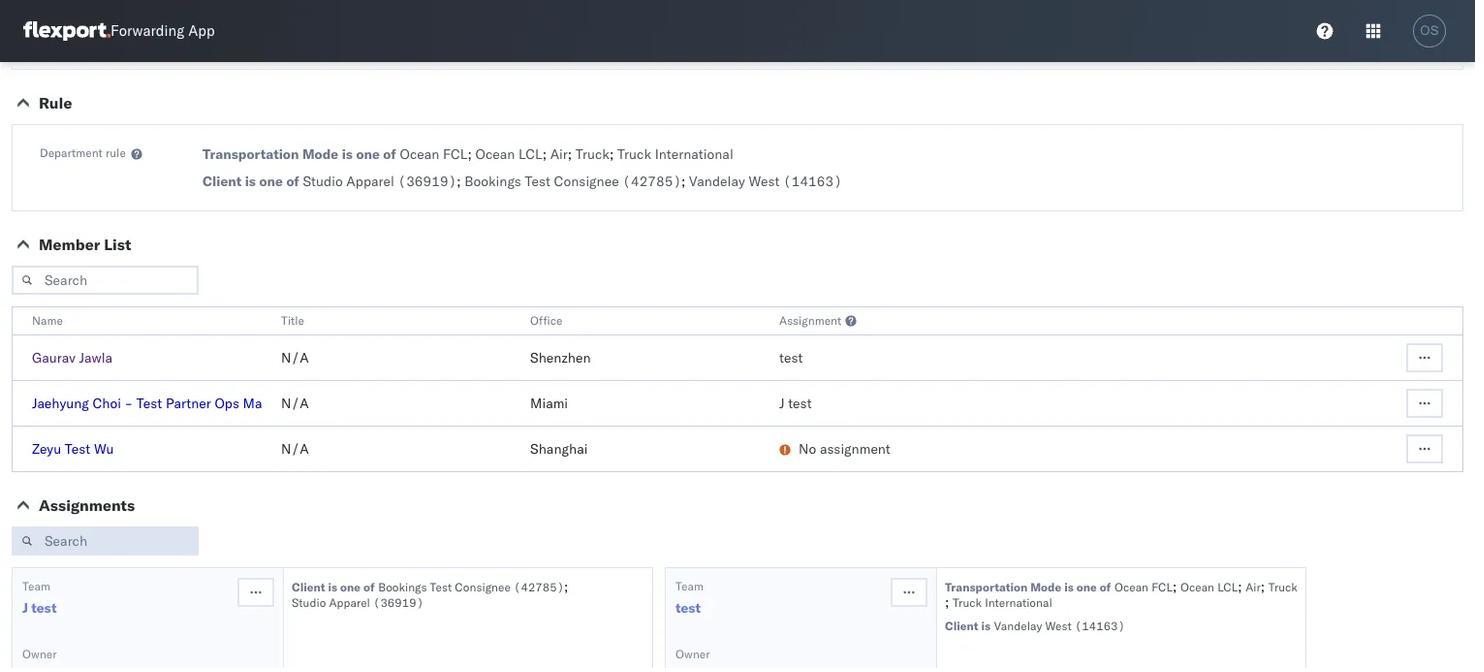 Task type: vqa. For each thing, say whether or not it's contained in the screenshot.
the bottom "International"
yes



Task type: locate. For each thing, give the bounding box(es) containing it.
ops
[[215, 395, 239, 412]]

1 vertical spatial (36919)
[[373, 595, 424, 610]]

1 vertical spatial studio
[[292, 595, 326, 610]]

; inside bookings test consignee (42785) ; studio apparel (36919)
[[564, 578, 569, 595]]

team up test link
[[676, 579, 704, 593]]

1 n/a from the top
[[281, 349, 309, 366]]

0 vertical spatial bookings
[[465, 173, 521, 190]]

1 horizontal spatial lcl
[[1218, 580, 1238, 594]]

mode for transportation mode is one of ocean fcl ; ocean lcl ; air ; truck ; truck international client is vandelay west (14163)
[[1031, 580, 1062, 594]]

no assignment
[[799, 440, 891, 458]]

1 vertical spatial search text field
[[12, 526, 199, 556]]

shenzhen
[[530, 349, 591, 366]]

0 vertical spatial search text field
[[12, 266, 199, 295]]

1 vertical spatial bookings
[[378, 580, 427, 594]]

0 vertical spatial studio
[[303, 173, 343, 190]]

test
[[525, 173, 551, 190], [137, 395, 162, 412], [65, 440, 90, 458], [430, 580, 452, 594]]

n/a down "title"
[[281, 349, 309, 366]]

of
[[383, 145, 396, 163], [286, 173, 299, 190], [364, 580, 375, 594], [1100, 580, 1111, 594]]

Search text field
[[12, 266, 199, 295], [12, 526, 199, 556]]

j test link
[[22, 598, 57, 618]]

0 horizontal spatial bookings
[[378, 580, 427, 594]]

0 horizontal spatial (14163)
[[783, 173, 842, 190]]

2 vertical spatial client
[[945, 619, 979, 633]]

1 vertical spatial j
[[22, 599, 28, 617]]

0 vertical spatial vandelay
[[689, 173, 745, 190]]

2 team from the left
[[676, 579, 704, 593]]

mode for transportation mode is one of
[[302, 145, 339, 163]]

1 horizontal spatial team
[[676, 579, 704, 593]]

1 vertical spatial transportation
[[945, 580, 1028, 594]]

no
[[799, 440, 817, 458]]

1 vertical spatial client is one of
[[292, 580, 375, 594]]

j
[[780, 395, 785, 412], [22, 599, 28, 617]]

0 horizontal spatial consignee
[[455, 580, 511, 594]]

0 vertical spatial lcl
[[519, 145, 543, 163]]

0 horizontal spatial owner
[[22, 647, 57, 661]]

1 vertical spatial n/a
[[281, 395, 309, 412]]

0 horizontal spatial vandelay
[[689, 173, 745, 190]]

forwarding
[[111, 22, 184, 40]]

(36919)
[[398, 173, 457, 190], [373, 595, 424, 610]]

team up "j test" 'link'
[[22, 579, 50, 593]]

transportation inside transportation mode is one of ocean fcl ; ocean lcl ; air ; truck ; truck international client is vandelay west (14163)
[[945, 580, 1028, 594]]

0 vertical spatial client is one of
[[203, 173, 299, 190]]

team
[[22, 579, 50, 593], [676, 579, 704, 593]]

(42785)
[[623, 173, 682, 190], [514, 580, 564, 594]]

1 horizontal spatial international
[[985, 595, 1053, 610]]

0 horizontal spatial fcl
[[443, 145, 468, 163]]

;
[[468, 145, 472, 163], [543, 145, 547, 163], [568, 145, 572, 163], [610, 145, 614, 163], [457, 173, 461, 190], [682, 173, 686, 190], [564, 578, 569, 595], [1173, 578, 1177, 595], [1238, 578, 1243, 595], [1261, 578, 1265, 595], [945, 593, 950, 611]]

bookings
[[465, 173, 521, 190], [378, 580, 427, 594]]

rule
[[106, 145, 126, 160]]

title
[[281, 313, 304, 328]]

1 horizontal spatial vandelay
[[995, 619, 1043, 633]]

transportation for transportation mode is one of
[[203, 145, 299, 163]]

3 n/a from the top
[[281, 440, 309, 458]]

2 horizontal spatial client
[[945, 619, 979, 633]]

studio apparel (36919) ; bookings test consignee (42785) ; vandelay west (14163)
[[303, 173, 842, 190]]

0 horizontal spatial mode
[[302, 145, 339, 163]]

1 vertical spatial mode
[[1031, 580, 1062, 594]]

n/a right ops
[[281, 395, 309, 412]]

list
[[104, 235, 131, 254]]

client for studio apparel (36919)
[[203, 173, 242, 190]]

rule
[[39, 93, 72, 112]]

0 vertical spatial air
[[550, 145, 568, 163]]

0 horizontal spatial transportation
[[203, 145, 299, 163]]

1 horizontal spatial j
[[780, 395, 785, 412]]

2 owner from the left
[[676, 647, 710, 661]]

vandelay inside transportation mode is one of ocean fcl ; ocean lcl ; air ; truck ; truck international client is vandelay west (14163)
[[995, 619, 1043, 633]]

1 vertical spatial west
[[1046, 619, 1072, 633]]

0 vertical spatial consignee
[[554, 173, 619, 190]]

name
[[32, 313, 63, 328]]

1 vertical spatial air
[[1246, 580, 1261, 594]]

apparel
[[346, 173, 394, 190], [329, 595, 370, 610]]

1 vertical spatial international
[[985, 595, 1053, 610]]

n/a
[[281, 349, 309, 366], [281, 395, 309, 412], [281, 440, 309, 458]]

transportation
[[203, 145, 299, 163], [945, 580, 1028, 594]]

owner down "j test" 'link'
[[22, 647, 57, 661]]

1 vertical spatial vandelay
[[995, 619, 1043, 633]]

-
[[125, 395, 133, 412]]

search text field down the list
[[12, 266, 199, 295]]

mode inside transportation mode is one of ocean fcl ; ocean lcl ; air ; truck ; truck international client is vandelay west (14163)
[[1031, 580, 1062, 594]]

client inside transportation mode is one of ocean fcl ; ocean lcl ; air ; truck ; truck international client is vandelay west (14163)
[[945, 619, 979, 633]]

ocean
[[400, 145, 440, 163], [476, 145, 515, 163], [1115, 580, 1149, 594], [1181, 580, 1215, 594]]

owner down test link
[[676, 647, 710, 661]]

studio inside bookings test consignee (42785) ; studio apparel (36919)
[[292, 595, 326, 610]]

1 horizontal spatial (42785)
[[623, 173, 682, 190]]

1 horizontal spatial owner
[[676, 647, 710, 661]]

0 vertical spatial (14163)
[[783, 173, 842, 190]]

is
[[342, 145, 353, 163], [245, 173, 256, 190], [328, 580, 338, 594], [1065, 580, 1074, 594], [982, 619, 991, 633]]

0 horizontal spatial international
[[655, 145, 734, 163]]

gaurav
[[32, 349, 76, 366]]

1 team from the left
[[22, 579, 50, 593]]

team for j
[[22, 579, 50, 593]]

0 vertical spatial mode
[[302, 145, 339, 163]]

0 vertical spatial client
[[203, 173, 242, 190]]

member
[[39, 235, 100, 254]]

test
[[780, 349, 803, 366], [788, 395, 812, 412], [31, 599, 57, 617], [676, 599, 701, 617]]

0 horizontal spatial team
[[22, 579, 50, 593]]

2 vertical spatial n/a
[[281, 440, 309, 458]]

truck
[[576, 145, 610, 163], [618, 145, 652, 163], [1269, 580, 1298, 594], [953, 595, 982, 610]]

air
[[550, 145, 568, 163], [1246, 580, 1261, 594]]

1 horizontal spatial air
[[1246, 580, 1261, 594]]

j test
[[780, 395, 812, 412]]

gaurav jawla
[[32, 349, 113, 366]]

client is one of
[[203, 173, 299, 190], [292, 580, 375, 594]]

forwarding app
[[111, 22, 215, 40]]

1 horizontal spatial transportation
[[945, 580, 1028, 594]]

search text field down 'assignments'
[[12, 526, 199, 556]]

1 vertical spatial fcl
[[1152, 580, 1173, 594]]

test link
[[676, 598, 701, 618]]

0 vertical spatial west
[[749, 173, 780, 190]]

team test
[[676, 579, 704, 617]]

1 vertical spatial (14163)
[[1075, 619, 1126, 633]]

studio
[[303, 173, 343, 190], [292, 595, 326, 610]]

0 vertical spatial (42785)
[[623, 173, 682, 190]]

choi
[[93, 395, 121, 412]]

team for test
[[676, 579, 704, 593]]

vandelay
[[689, 173, 745, 190], [995, 619, 1043, 633]]

international
[[655, 145, 734, 163], [985, 595, 1053, 610]]

jawla
[[79, 349, 113, 366]]

0 vertical spatial n/a
[[281, 349, 309, 366]]

1 vertical spatial client
[[292, 580, 325, 594]]

1 vertical spatial (42785)
[[514, 580, 564, 594]]

1 horizontal spatial bookings
[[465, 173, 521, 190]]

west inside transportation mode is one of ocean fcl ; ocean lcl ; air ; truck ; truck international client is vandelay west (14163)
[[1046, 619, 1072, 633]]

lcl
[[519, 145, 543, 163], [1218, 580, 1238, 594]]

(14163)
[[783, 173, 842, 190], [1075, 619, 1126, 633]]

manager
[[243, 395, 297, 412]]

(14163) inside transportation mode is one of ocean fcl ; ocean lcl ; air ; truck ; truck international client is vandelay west (14163)
[[1075, 619, 1126, 633]]

client
[[203, 173, 242, 190], [292, 580, 325, 594], [945, 619, 979, 633]]

2 n/a from the top
[[281, 395, 309, 412]]

west
[[749, 173, 780, 190], [1046, 619, 1072, 633]]

department
[[40, 145, 103, 160]]

1 horizontal spatial fcl
[[1152, 580, 1173, 594]]

n/a for wu
[[281, 440, 309, 458]]

0 vertical spatial apparel
[[346, 173, 394, 190]]

1 horizontal spatial consignee
[[554, 173, 619, 190]]

zeyu test wu link
[[32, 440, 114, 458]]

mode
[[302, 145, 339, 163], [1031, 580, 1062, 594]]

1 horizontal spatial (14163)
[[1075, 619, 1126, 633]]

0 horizontal spatial j
[[22, 599, 28, 617]]

1 horizontal spatial mode
[[1031, 580, 1062, 594]]

1 horizontal spatial west
[[1046, 619, 1072, 633]]

1 horizontal spatial client
[[292, 580, 325, 594]]

os button
[[1408, 9, 1452, 53]]

n/a for -
[[281, 395, 309, 412]]

1 vertical spatial consignee
[[455, 580, 511, 594]]

one
[[356, 145, 380, 163], [259, 173, 283, 190], [340, 580, 361, 594], [1077, 580, 1097, 594]]

n/a down manager on the left of page
[[281, 440, 309, 458]]

test inside bookings test consignee (42785) ; studio apparel (36919)
[[430, 580, 452, 594]]

0 horizontal spatial (42785)
[[514, 580, 564, 594]]

owner
[[22, 647, 57, 661], [676, 647, 710, 661]]

0 vertical spatial international
[[655, 145, 734, 163]]

fcl
[[443, 145, 468, 163], [1152, 580, 1173, 594]]

consignee
[[554, 173, 619, 190], [455, 580, 511, 594]]

miami
[[530, 395, 568, 412]]

team inside team j test
[[22, 579, 50, 593]]

1 vertical spatial apparel
[[329, 595, 370, 610]]

0 vertical spatial j
[[780, 395, 785, 412]]

1 vertical spatial lcl
[[1218, 580, 1238, 594]]

0 vertical spatial transportation
[[203, 145, 299, 163]]

0 horizontal spatial client
[[203, 173, 242, 190]]

international inside transportation mode is one of ocean fcl ; ocean lcl ; air ; truck ; truck international client is vandelay west (14163)
[[985, 595, 1053, 610]]



Task type: describe. For each thing, give the bounding box(es) containing it.
of inside transportation mode is one of ocean fcl ; ocean lcl ; air ; truck ; truck international client is vandelay west (14163)
[[1100, 580, 1111, 594]]

1 owner from the left
[[22, 647, 57, 661]]

test inside team test
[[676, 599, 701, 617]]

os
[[1421, 23, 1439, 38]]

bookings test consignee (42785) ; studio apparel (36919)
[[292, 578, 569, 610]]

ocean fcl ; ocean lcl ; air ; truck ; truck international
[[400, 145, 734, 163]]

bookings inside bookings test consignee (42785) ; studio apparel (36919)
[[378, 580, 427, 594]]

(36919) inside bookings test consignee (42785) ; studio apparel (36919)
[[373, 595, 424, 610]]

member list
[[39, 235, 131, 254]]

office
[[530, 313, 563, 328]]

0 vertical spatial (36919)
[[398, 173, 457, 190]]

one inside transportation mode is one of ocean fcl ; ocean lcl ; air ; truck ; truck international client is vandelay west (14163)
[[1077, 580, 1097, 594]]

forwarding app link
[[23, 21, 215, 41]]

transportation mode is one of ocean fcl ; ocean lcl ; air ; truck ; truck international client is vandelay west (14163)
[[945, 578, 1298, 633]]

partner
[[166, 395, 211, 412]]

j inside team j test
[[22, 599, 28, 617]]

jaehyung
[[32, 395, 89, 412]]

(42785) inside bookings test consignee (42785) ; studio apparel (36919)
[[514, 580, 564, 594]]

0 vertical spatial fcl
[[443, 145, 468, 163]]

team j test
[[22, 579, 57, 617]]

transportation for transportation mode is one of ocean fcl ; ocean lcl ; air ; truck ; truck international client is vandelay west (14163)
[[945, 580, 1028, 594]]

transportation mode is one of
[[203, 145, 396, 163]]

assignment
[[780, 313, 842, 328]]

lcl inside transportation mode is one of ocean fcl ; ocean lcl ; air ; truck ; truck international client is vandelay west (14163)
[[1218, 580, 1238, 594]]

0 horizontal spatial west
[[749, 173, 780, 190]]

department rule
[[40, 145, 126, 160]]

flexport. image
[[23, 21, 111, 41]]

fcl inside transportation mode is one of ocean fcl ; ocean lcl ; air ; truck ; truck international client is vandelay west (14163)
[[1152, 580, 1173, 594]]

client is one of for studio apparel (36919)
[[203, 173, 299, 190]]

gaurav jawla link
[[32, 349, 113, 366]]

wu
[[94, 440, 114, 458]]

2 search text field from the top
[[12, 526, 199, 556]]

zeyu
[[32, 440, 61, 458]]

test inside team j test
[[31, 599, 57, 617]]

client is one of for bookings test consignee (42785)
[[292, 580, 375, 594]]

1 search text field from the top
[[12, 266, 199, 295]]

air inside transportation mode is one of ocean fcl ; ocean lcl ; air ; truck ; truck international client is vandelay west (14163)
[[1246, 580, 1261, 594]]

jaehyung choi - test partner ops manager
[[32, 395, 297, 412]]

jaehyung choi - test partner ops manager link
[[32, 395, 297, 412]]

consignee inside bookings test consignee (42785) ; studio apparel (36919)
[[455, 580, 511, 594]]

0 horizontal spatial lcl
[[519, 145, 543, 163]]

0 horizontal spatial air
[[550, 145, 568, 163]]

shanghai
[[530, 440, 588, 458]]

assignment
[[820, 440, 891, 458]]

client for bookings test consignee (42785)
[[292, 580, 325, 594]]

app
[[188, 22, 215, 40]]

apparel inside bookings test consignee (42785) ; studio apparel (36919)
[[329, 595, 370, 610]]

assignments
[[39, 495, 135, 515]]

zeyu test wu
[[32, 440, 114, 458]]



